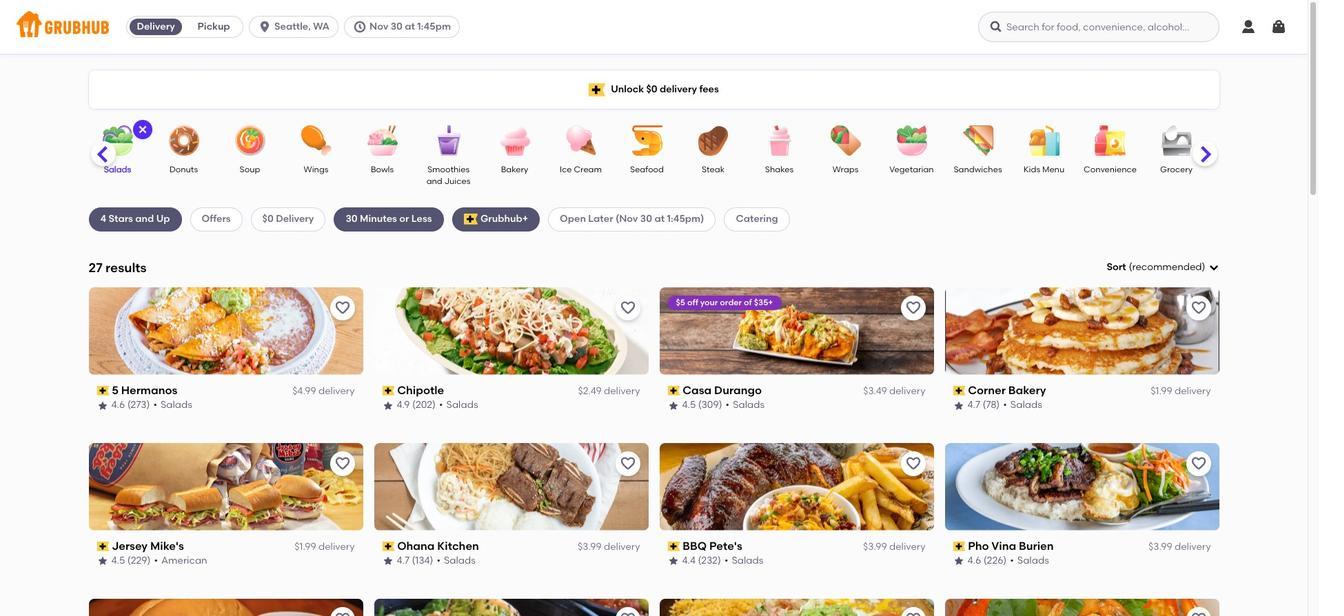 Task type: locate. For each thing, give the bounding box(es) containing it.
1 vertical spatial 4.7
[[397, 555, 410, 567]]

salads
[[104, 165, 131, 175], [161, 400, 192, 411], [447, 400, 478, 411], [733, 400, 765, 411], [1011, 400, 1043, 411], [444, 555, 476, 567], [732, 555, 764, 567], [1018, 555, 1050, 567]]

juices
[[445, 177, 471, 187]]

4 stars and up
[[100, 213, 170, 225]]

star icon image left 4.5 (309)
[[668, 400, 679, 411]]

)
[[1203, 261, 1206, 273]]

bakery right corner
[[1009, 384, 1047, 397]]

kids menu
[[1024, 165, 1065, 175]]

4.5 for jersey mike's
[[111, 555, 125, 567]]

durango
[[715, 384, 762, 397]]

save this restaurant button for birrieria monarca logo
[[330, 607, 355, 617]]

• salads right (202)
[[439, 400, 478, 411]]

grubhub plus flag logo image
[[589, 83, 606, 96], [464, 214, 478, 225]]

$4.99 delivery
[[293, 386, 355, 397]]

3 $3.99 delivery from the left
[[1149, 541, 1212, 553]]

your
[[701, 298, 718, 308]]

bakery image
[[491, 126, 539, 156]]

unlock $0 delivery fees
[[611, 83, 719, 95]]

save this restaurant image
[[334, 300, 351, 316], [620, 300, 636, 316], [1191, 300, 1208, 316], [620, 456, 636, 472], [905, 456, 922, 472], [1191, 456, 1208, 472], [334, 612, 351, 617], [1191, 612, 1208, 617]]

4.6 down pho in the bottom of the page
[[968, 555, 982, 567]]

save this restaurant button for 5 hermanos logo
[[330, 296, 355, 321]]

bakery down bakery image in the left top of the page
[[501, 165, 529, 175]]

4.7 for ohana kitchen
[[397, 555, 410, 567]]

ohana
[[397, 540, 435, 553]]

4.7 for corner bakery
[[968, 400, 981, 411]]

0 vertical spatial and
[[427, 177, 443, 187]]

subscription pass image left pho in the bottom of the page
[[954, 542, 966, 552]]

1 horizontal spatial 4.6
[[968, 555, 982, 567]]

salads down durango
[[733, 400, 765, 411]]

30 left minutes
[[346, 213, 358, 225]]

pho vina burien logo image
[[945, 443, 1220, 531]]

• for casa durango
[[726, 400, 730, 411]]

• down pete's
[[725, 555, 729, 567]]

star icon image left 4.7 (134) on the bottom of the page
[[383, 556, 394, 567]]

0 vertical spatial grubhub plus flag logo image
[[589, 83, 606, 96]]

0 vertical spatial subscription pass image
[[668, 386, 680, 396]]

and
[[427, 177, 443, 187], [135, 213, 154, 225]]

2 horizontal spatial svg image
[[1209, 262, 1220, 273]]

• for bbq pete's
[[725, 555, 729, 567]]

salads right (202)
[[447, 400, 478, 411]]

fees
[[700, 83, 719, 95]]

• down 'ohana kitchen' at the left of page
[[437, 555, 441, 567]]

$1.99 delivery for jersey mike's
[[295, 541, 355, 553]]

• for pho vina burien
[[1011, 555, 1015, 567]]

subscription pass image left chipotle
[[383, 386, 395, 396]]

and down smoothies on the top of page
[[427, 177, 443, 187]]

$3.99 delivery
[[578, 541, 641, 553], [864, 541, 926, 553], [1149, 541, 1212, 553]]

• down casa durango
[[726, 400, 730, 411]]

wings image
[[292, 126, 340, 156]]

1 vertical spatial 4.5
[[111, 555, 125, 567]]

•
[[153, 400, 157, 411], [439, 400, 443, 411], [726, 400, 730, 411], [1004, 400, 1008, 411], [154, 555, 158, 567], [437, 555, 441, 567], [725, 555, 729, 567], [1011, 555, 1015, 567]]

delivery for 5 hermanos
[[319, 386, 355, 397]]

star icon image for jersey mike's
[[97, 556, 108, 567]]

• right (78)
[[1004, 400, 1008, 411]]

save this restaurant button for mintra thai cuisine logo
[[1187, 607, 1212, 617]]

star icon image left 4.6 (226)
[[954, 556, 965, 567]]

1 horizontal spatial grubhub plus flag logo image
[[589, 83, 606, 96]]

star icon image left 4.5 (229)
[[97, 556, 108, 567]]

salads down corner bakery
[[1011, 400, 1043, 411]]

• salads down kitchen
[[437, 555, 476, 567]]

0 horizontal spatial at
[[405, 21, 415, 32]]

seafood
[[631, 165, 664, 175]]

menu
[[1043, 165, 1065, 175]]

save this restaurant image for ohana kitchen
[[620, 456, 636, 472]]

1 vertical spatial 4.6
[[968, 555, 982, 567]]

30 minutes or less
[[346, 213, 432, 225]]

1 horizontal spatial subscription pass image
[[668, 386, 680, 396]]

casa durango
[[683, 384, 762, 397]]

star icon image left 4.7 (78)
[[954, 400, 965, 411]]

4.6 (226)
[[968, 555, 1007, 567]]

save this restaurant image for bbq pete's
[[905, 456, 922, 472]]

delivery for ohana kitchen
[[604, 541, 641, 553]]

at
[[405, 21, 415, 32], [655, 213, 665, 225]]

1 horizontal spatial $0
[[647, 83, 658, 95]]

delivery
[[660, 83, 697, 95], [319, 386, 355, 397], [604, 386, 641, 397], [890, 386, 926, 397], [1175, 386, 1212, 397], [319, 541, 355, 553], [604, 541, 641, 553], [890, 541, 926, 553], [1175, 541, 1212, 553]]

1 vertical spatial delivery
[[276, 213, 314, 225]]

0 vertical spatial $0
[[647, 83, 658, 95]]

subscription pass image for ohana kitchen
[[383, 542, 395, 552]]

delivery button
[[127, 16, 185, 38]]

sort ( recommended )
[[1107, 261, 1206, 273]]

offers
[[202, 213, 231, 225]]

0 vertical spatial $1.99 delivery
[[1151, 386, 1212, 397]]

subscription pass image
[[97, 386, 109, 396], [383, 386, 395, 396], [954, 386, 966, 396], [97, 542, 109, 552], [668, 542, 680, 552], [954, 542, 966, 552]]

$3.99 delivery for bbq pete's
[[864, 541, 926, 553]]

$0
[[647, 83, 658, 95], [263, 213, 274, 225]]

delivery inside button
[[137, 21, 175, 32]]

• salads for pho vina burien
[[1011, 555, 1050, 567]]

1 horizontal spatial 4.7
[[968, 400, 981, 411]]

jersey mike's
[[112, 540, 184, 553]]

salads down kitchen
[[444, 555, 476, 567]]

svg image
[[258, 20, 272, 34], [990, 20, 1004, 34], [1209, 262, 1220, 273]]

delivery left pickup on the left top of the page
[[137, 21, 175, 32]]

5 hermanos
[[112, 384, 178, 397]]

30
[[391, 21, 403, 32], [346, 213, 358, 225], [641, 213, 653, 225]]

2 horizontal spatial $3.99
[[1149, 541, 1173, 553]]

donuts
[[170, 165, 198, 175]]

• for chipotle
[[439, 400, 443, 411]]

star icon image for 5 hermanos
[[97, 400, 108, 411]]

subscription pass image left jersey
[[97, 542, 109, 552]]

mintra thai cuisine logo image
[[945, 599, 1220, 617]]

1 vertical spatial and
[[135, 213, 154, 225]]

$1.99 delivery
[[1151, 386, 1212, 397], [295, 541, 355, 553]]

save this restaurant image for the jersey mike's logo
[[334, 456, 351, 472]]

pete's
[[710, 540, 743, 553]]

4.5 (229)
[[111, 555, 151, 567]]

0 vertical spatial 4.5
[[683, 400, 696, 411]]

0 horizontal spatial 4.5
[[111, 555, 125, 567]]

4.5 down jersey
[[111, 555, 125, 567]]

0 horizontal spatial $1.99
[[295, 541, 316, 553]]

corner bakery logo image
[[945, 288, 1220, 375]]

star icon image
[[97, 400, 108, 411], [383, 400, 394, 411], [668, 400, 679, 411], [954, 400, 965, 411], [97, 556, 108, 567], [383, 556, 394, 567], [668, 556, 679, 567], [954, 556, 965, 567]]

1 horizontal spatial $1.99 delivery
[[1151, 386, 1212, 397]]

• salads
[[153, 400, 192, 411], [439, 400, 478, 411], [726, 400, 765, 411], [1004, 400, 1043, 411], [437, 555, 476, 567], [725, 555, 764, 567], [1011, 555, 1050, 567]]

4
[[100, 213, 106, 225]]

subscription pass image for bbq pete's
[[668, 542, 680, 552]]

0 horizontal spatial 4.6
[[111, 400, 125, 411]]

4.4 (232)
[[683, 555, 721, 567]]

bbq pete's
[[683, 540, 743, 553]]

sort
[[1107, 261, 1127, 273]]

• right (202)
[[439, 400, 443, 411]]

minutes
[[360, 213, 397, 225]]

0 horizontal spatial and
[[135, 213, 154, 225]]

0 horizontal spatial 30
[[346, 213, 358, 225]]

delivery for pho vina burien
[[1175, 541, 1212, 553]]

Search for food, convenience, alcohol... search field
[[979, 12, 1220, 42]]

ice cream image
[[557, 126, 605, 156]]

1 horizontal spatial and
[[427, 177, 443, 187]]

star icon image for pho vina burien
[[954, 556, 965, 567]]

4.5 down casa
[[683, 400, 696, 411]]

0 horizontal spatial 4.7
[[397, 555, 410, 567]]

• salads down durango
[[726, 400, 765, 411]]

4.9 (202)
[[397, 400, 436, 411]]

save this restaurant button for pho vina burien logo
[[1187, 452, 1212, 476]]

$2.49 delivery
[[578, 386, 641, 397]]

save this restaurant button for corner bakery logo
[[1187, 296, 1212, 321]]

1 horizontal spatial $1.99
[[1151, 386, 1173, 397]]

2 horizontal spatial $3.99 delivery
[[1149, 541, 1212, 553]]

at left 1:45pm)
[[655, 213, 665, 225]]

salads down burien
[[1018, 555, 1050, 567]]

delivery for jersey mike's
[[319, 541, 355, 553]]

1 vertical spatial $0
[[263, 213, 274, 225]]

30 right (nov
[[641, 213, 653, 225]]

0 horizontal spatial $3.99 delivery
[[578, 541, 641, 553]]

birrieria monarca logo image
[[89, 599, 363, 617]]

0 horizontal spatial $1.99 delivery
[[295, 541, 355, 553]]

star icon image left the 4.4
[[668, 556, 679, 567]]

soup image
[[226, 126, 274, 156]]

salads for bbq pete's
[[732, 555, 764, 567]]

grubhub+
[[481, 213, 528, 225]]

and left the up
[[135, 213, 154, 225]]

nov 30 at 1:45pm
[[370, 21, 451, 32]]

1 horizontal spatial 4.5
[[683, 400, 696, 411]]

• salads down corner bakery
[[1004, 400, 1043, 411]]

star icon image for bbq pete's
[[668, 556, 679, 567]]

$0 right offers
[[263, 213, 274, 225]]

salads down hermanos
[[161, 400, 192, 411]]

bowls image
[[358, 126, 407, 156]]

$0 right unlock
[[647, 83, 658, 95]]

vegetarian image
[[888, 126, 936, 156]]

open later (nov 30 at 1:45pm)
[[560, 213, 705, 225]]

• salads down pete's
[[725, 555, 764, 567]]

• down hermanos
[[153, 400, 157, 411]]

donuts image
[[160, 126, 208, 156]]

subscription pass image for pho vina burien
[[954, 542, 966, 552]]

pickup button
[[185, 16, 243, 38]]

subscription pass image
[[668, 386, 680, 396], [383, 542, 395, 552]]

smoothies and juices image
[[425, 126, 473, 156]]

4.6
[[111, 400, 125, 411], [968, 555, 982, 567]]

salads down pete's
[[732, 555, 764, 567]]

3 $3.99 from the left
[[1149, 541, 1173, 553]]

subscription pass image left ohana
[[383, 542, 395, 552]]

1 horizontal spatial 30
[[391, 21, 403, 32]]

4.7 left (78)
[[968, 400, 981, 411]]

sandwiches
[[954, 165, 1003, 175]]

4.6 down 5
[[111, 400, 125, 411]]

4.7
[[968, 400, 981, 411], [397, 555, 410, 567]]

0 vertical spatial bakery
[[501, 165, 529, 175]]

(226)
[[984, 555, 1007, 567]]

0 vertical spatial 4.7
[[968, 400, 981, 411]]

4.5
[[683, 400, 696, 411], [111, 555, 125, 567]]

star icon image left 4.6 (273)
[[97, 400, 108, 411]]

4.6 for pho
[[968, 555, 982, 567]]

open
[[560, 213, 586, 225]]

$3.99 for pho vina burien
[[1149, 541, 1173, 553]]

save this restaurant image for chipotle
[[620, 300, 636, 316]]

kids menu image
[[1021, 126, 1069, 156]]

0 vertical spatial $1.99
[[1151, 386, 1173, 397]]

save this restaurant image for 5 hermanos
[[334, 300, 351, 316]]

2 $3.99 delivery from the left
[[864, 541, 926, 553]]

• down jersey mike's
[[154, 555, 158, 567]]

0 vertical spatial at
[[405, 21, 415, 32]]

star icon image for chipotle
[[383, 400, 394, 411]]

1 horizontal spatial bakery
[[1009, 384, 1047, 397]]

1 horizontal spatial at
[[655, 213, 665, 225]]

delivery
[[137, 21, 175, 32], [276, 213, 314, 225]]

and inside smoothies and juices
[[427, 177, 443, 187]]

1 vertical spatial $1.99 delivery
[[295, 541, 355, 553]]

subscription pass image left casa
[[668, 386, 680, 396]]

1:45pm)
[[667, 213, 705, 225]]

chipotle
[[397, 384, 444, 397]]

kids
[[1024, 165, 1041, 175]]

0 vertical spatial delivery
[[137, 21, 175, 32]]

0 horizontal spatial grubhub plus flag logo image
[[464, 214, 478, 225]]

none field containing sort
[[1107, 261, 1220, 275]]

later
[[589, 213, 614, 225]]

svg image
[[1241, 19, 1258, 35], [1271, 19, 1288, 35], [353, 20, 367, 34], [137, 124, 148, 135]]

0 vertical spatial 4.6
[[111, 400, 125, 411]]

1 vertical spatial grubhub plus flag logo image
[[464, 214, 478, 225]]

4.7 left (134)
[[397, 555, 410, 567]]

2 $3.99 from the left
[[864, 541, 888, 553]]

salads for ohana kitchen
[[444, 555, 476, 567]]

1 horizontal spatial delivery
[[276, 213, 314, 225]]

subscription pass image left bbq on the bottom right of page
[[668, 542, 680, 552]]

casa durango logo image
[[660, 288, 934, 375]]

subscription pass image left 5
[[97, 386, 109, 396]]

vina
[[992, 540, 1017, 553]]

• down pho vina burien
[[1011, 555, 1015, 567]]

$3.49 delivery
[[864, 386, 926, 397]]

seattle, wa button
[[249, 16, 344, 38]]

5 hermanos logo image
[[89, 288, 363, 375]]

at left 1:45pm
[[405, 21, 415, 32]]

save this restaurant button for big island poke logo
[[616, 607, 641, 617]]

at inside button
[[405, 21, 415, 32]]

0 horizontal spatial bakery
[[501, 165, 529, 175]]

seattle, wa
[[275, 21, 330, 32]]

bakery
[[501, 165, 529, 175], [1009, 384, 1047, 397]]

$1.99 delivery for corner bakery
[[1151, 386, 1212, 397]]

grubhub plus flag logo image left unlock
[[589, 83, 606, 96]]

delivery down wings
[[276, 213, 314, 225]]

chipotle logo image
[[374, 288, 649, 375]]

• salads for 5 hermanos
[[153, 400, 192, 411]]

1 vertical spatial subscription pass image
[[383, 542, 395, 552]]

• salads down burien
[[1011, 555, 1050, 567]]

1 horizontal spatial $3.99
[[864, 541, 888, 553]]

wraps
[[833, 165, 859, 175]]

results
[[106, 260, 147, 276]]

0 horizontal spatial subscription pass image
[[383, 542, 395, 552]]

0 horizontal spatial delivery
[[137, 21, 175, 32]]

wings
[[304, 165, 329, 175]]

subscription pass image left corner
[[954, 386, 966, 396]]

salads for 5 hermanos
[[161, 400, 192, 411]]

27
[[89, 260, 103, 276]]

1 horizontal spatial $3.99 delivery
[[864, 541, 926, 553]]

27 results
[[89, 260, 147, 276]]

convenience image
[[1087, 126, 1135, 156]]

$5
[[676, 298, 686, 308]]

save this restaurant image
[[905, 300, 922, 316], [334, 456, 351, 472], [620, 612, 636, 617], [905, 612, 922, 617]]

nov
[[370, 21, 389, 32]]

ohana kitchen
[[397, 540, 479, 553]]

• for corner bakery
[[1004, 400, 1008, 411]]

1 $3.99 delivery from the left
[[578, 541, 641, 553]]

0 horizontal spatial svg image
[[258, 20, 272, 34]]

0 horizontal spatial $3.99
[[578, 541, 602, 553]]

(309)
[[699, 400, 723, 411]]

None field
[[1107, 261, 1220, 275]]

4.6 (273)
[[111, 400, 150, 411]]

30 right the nov
[[391, 21, 403, 32]]

• salads down hermanos
[[153, 400, 192, 411]]

salads for pho vina burien
[[1018, 555, 1050, 567]]

1 $3.99 from the left
[[578, 541, 602, 553]]

$2.49
[[578, 386, 602, 397]]

1:45pm
[[418, 21, 451, 32]]

star icon image left 4.9
[[383, 400, 394, 411]]

1 vertical spatial $1.99
[[295, 541, 316, 553]]

(202)
[[412, 400, 436, 411]]

grubhub plus flag logo image left grubhub+
[[464, 214, 478, 225]]



Task type: describe. For each thing, give the bounding box(es) containing it.
seafood image
[[623, 126, 672, 156]]

or
[[400, 213, 409, 225]]

$1.99 for bakery
[[1151, 386, 1173, 397]]

4.7 (78)
[[968, 400, 1000, 411]]

jersey mike's logo image
[[89, 443, 363, 531]]

steak
[[702, 165, 725, 175]]

• salads for ohana kitchen
[[437, 555, 476, 567]]

bbq
[[683, 540, 707, 553]]

ice cream
[[560, 165, 602, 175]]

30 inside button
[[391, 21, 403, 32]]

$3.99 for ohana kitchen
[[578, 541, 602, 553]]

salads down 'salads' "image"
[[104, 165, 131, 175]]

0 horizontal spatial $0
[[263, 213, 274, 225]]

shakes
[[766, 165, 794, 175]]

sandwiches image
[[954, 126, 1003, 156]]

pickup
[[198, 21, 230, 32]]

smoothies
[[428, 165, 470, 175]]

smoothies and juices
[[427, 165, 471, 187]]

vegetarian
[[890, 165, 934, 175]]

$3.49
[[864, 386, 888, 397]]

(
[[1130, 261, 1133, 273]]

4.5 (309)
[[683, 400, 723, 411]]

save this restaurant image for las palmas restaurant logo
[[905, 612, 922, 617]]

save this restaurant button for chipotle logo
[[616, 296, 641, 321]]

$3.99 delivery for ohana kitchen
[[578, 541, 641, 553]]

• for 5 hermanos
[[153, 400, 157, 411]]

• salads for bbq pete's
[[725, 555, 764, 567]]

$35+
[[754, 298, 774, 308]]

salads for chipotle
[[447, 400, 478, 411]]

subscription pass image for jersey mike's
[[97, 542, 109, 552]]

svg image inside field
[[1209, 262, 1220, 273]]

delivery for corner bakery
[[1175, 386, 1212, 397]]

• for ohana kitchen
[[437, 555, 441, 567]]

svg image inside nov 30 at 1:45pm button
[[353, 20, 367, 34]]

(273)
[[127, 400, 150, 411]]

las palmas restaurant logo image
[[660, 599, 934, 617]]

less
[[412, 213, 432, 225]]

order
[[720, 298, 742, 308]]

grocery
[[1161, 165, 1193, 175]]

wraps image
[[822, 126, 870, 156]]

save this restaurant image for corner bakery
[[1191, 300, 1208, 316]]

save this restaurant button for the jersey mike's logo
[[330, 452, 355, 476]]

4.5 for casa durango
[[683, 400, 696, 411]]

bowls
[[371, 165, 394, 175]]

burien
[[1020, 540, 1054, 553]]

subscription pass image for casa durango
[[668, 386, 680, 396]]

recommended
[[1133, 261, 1203, 273]]

pho
[[969, 540, 990, 553]]

bbq pete's logo image
[[660, 443, 934, 531]]

save this restaurant button for ohana kitchen logo on the left bottom of page
[[616, 452, 641, 476]]

subscription pass image for 5 hermanos
[[97, 386, 109, 396]]

salads for casa durango
[[733, 400, 765, 411]]

subscription pass image for corner bakery
[[954, 386, 966, 396]]

4.4
[[683, 555, 696, 567]]

$3.99 delivery for pho vina burien
[[1149, 541, 1212, 553]]

save this restaurant button for bbq pete's logo
[[901, 452, 926, 476]]

convenience
[[1084, 165, 1137, 175]]

off
[[688, 298, 699, 308]]

$1.99 for mike's
[[295, 541, 316, 553]]

corner bakery
[[969, 384, 1047, 397]]

subscription pass image for chipotle
[[383, 386, 395, 396]]

nov 30 at 1:45pm button
[[344, 16, 466, 38]]

steak image
[[689, 126, 738, 156]]

• salads for corner bakery
[[1004, 400, 1043, 411]]

save this restaurant image for big island poke logo
[[620, 612, 636, 617]]

2 horizontal spatial 30
[[641, 213, 653, 225]]

delivery for bbq pete's
[[890, 541, 926, 553]]

1 horizontal spatial svg image
[[990, 20, 1004, 34]]

ice
[[560, 165, 572, 175]]

$5 off your order of $35+
[[676, 298, 774, 308]]

star icon image for corner bakery
[[954, 400, 965, 411]]

main navigation navigation
[[0, 0, 1309, 54]]

(nov
[[616, 213, 638, 225]]

4.7 (134)
[[397, 555, 433, 567]]

shakes image
[[756, 126, 804, 156]]

save this restaurant image for pho vina burien
[[1191, 456, 1208, 472]]

mike's
[[150, 540, 184, 553]]

• salads for casa durango
[[726, 400, 765, 411]]

grocery image
[[1153, 126, 1201, 156]]

hermanos
[[121, 384, 178, 397]]

seattle,
[[275, 21, 311, 32]]

• for jersey mike's
[[154, 555, 158, 567]]

(232)
[[698, 555, 721, 567]]

1 vertical spatial bakery
[[1009, 384, 1047, 397]]

1 vertical spatial at
[[655, 213, 665, 225]]

$3.99 for bbq pete's
[[864, 541, 888, 553]]

unlock
[[611, 83, 644, 95]]

corner
[[969, 384, 1006, 397]]

grubhub plus flag logo image for unlock $0 delivery fees
[[589, 83, 606, 96]]

star icon image for casa durango
[[668, 400, 679, 411]]

catering
[[736, 213, 779, 225]]

grubhub plus flag logo image for grubhub+
[[464, 214, 478, 225]]

wa
[[313, 21, 330, 32]]

cream
[[574, 165, 602, 175]]

casa
[[683, 384, 712, 397]]

star icon image for ohana kitchen
[[383, 556, 394, 567]]

big island poke logo image
[[374, 599, 649, 617]]

• american
[[154, 555, 207, 567]]

american
[[161, 555, 207, 567]]

jersey
[[112, 540, 148, 553]]

kitchen
[[438, 540, 479, 553]]

stars
[[109, 213, 133, 225]]

delivery for chipotle
[[604, 386, 641, 397]]

• salads for chipotle
[[439, 400, 478, 411]]

$4.99
[[293, 386, 316, 397]]

5
[[112, 384, 119, 397]]

svg image inside seattle, wa button
[[258, 20, 272, 34]]

4.6 for 5
[[111, 400, 125, 411]]

salads image
[[93, 126, 142, 156]]

4.9
[[397, 400, 410, 411]]

soup
[[240, 165, 260, 175]]

save this restaurant button for las palmas restaurant logo
[[901, 607, 926, 617]]

salads for corner bakery
[[1011, 400, 1043, 411]]

delivery for casa durango
[[890, 386, 926, 397]]

(229)
[[127, 555, 151, 567]]

(134)
[[412, 555, 433, 567]]

(78)
[[983, 400, 1000, 411]]

ohana kitchen logo image
[[374, 443, 649, 531]]

pho vina burien
[[969, 540, 1054, 553]]



Task type: vqa. For each thing, say whether or not it's contained in the screenshot.
the leftmost 96
no



